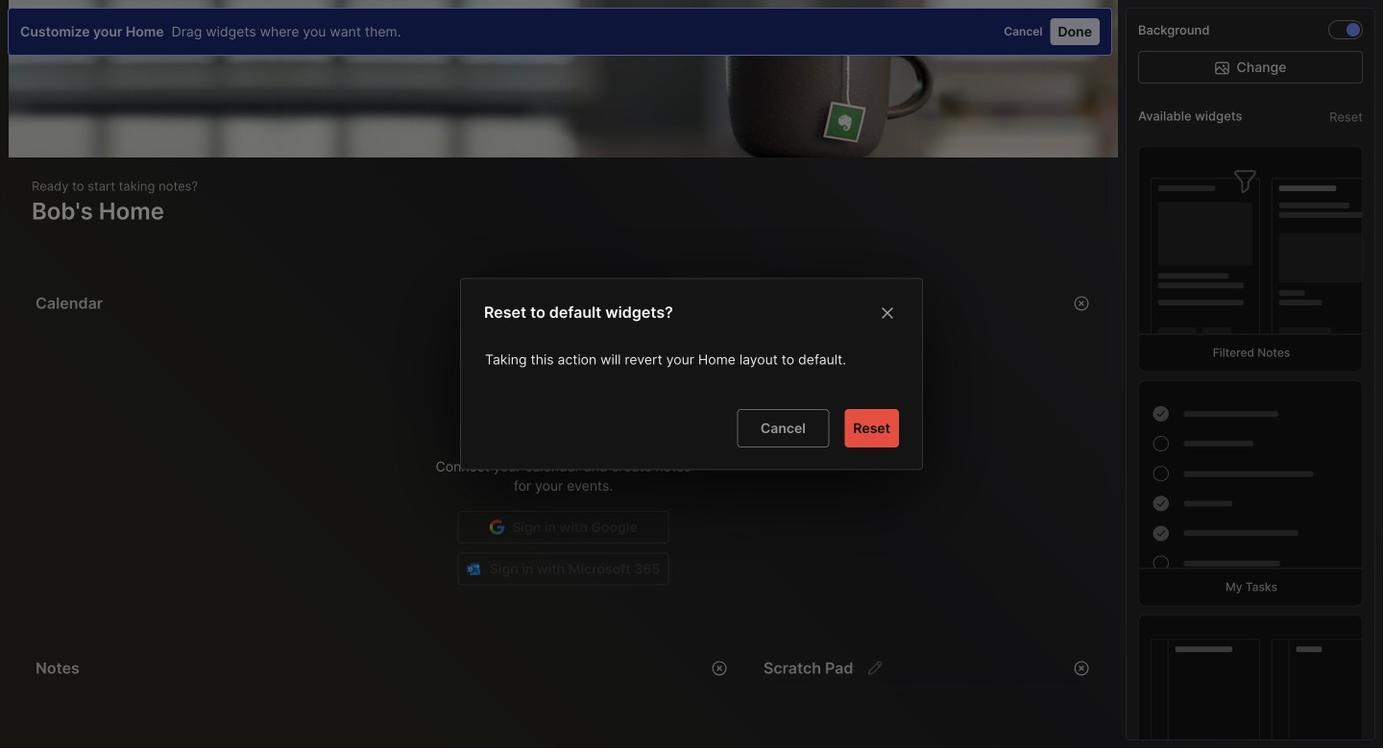 Task type: locate. For each thing, give the bounding box(es) containing it.
edit widget title image
[[866, 659, 886, 679]]



Task type: vqa. For each thing, say whether or not it's contained in the screenshot.
Edit widget title icon
yes



Task type: describe. For each thing, give the bounding box(es) containing it.
close image
[[876, 302, 900, 325]]



